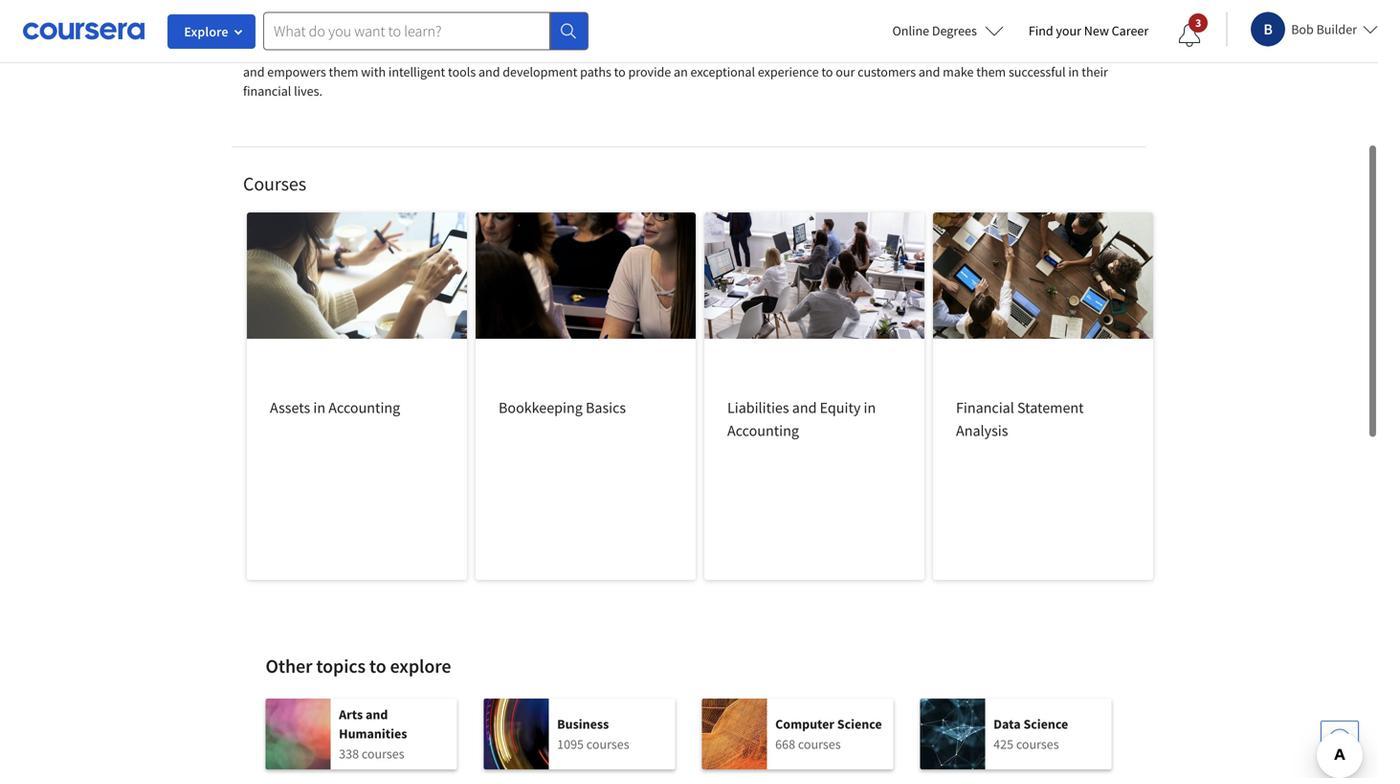 Task type: vqa. For each thing, say whether or not it's contained in the screenshot.
experience
yes



Task type: describe. For each thing, give the bounding box(es) containing it.
equity
[[820, 398, 861, 417]]

coursera image
[[23, 16, 145, 46]]

data science 425 courses
[[994, 715, 1068, 753]]

arts and humanities 338 courses
[[339, 706, 407, 762]]

financial statement analysis link
[[933, 212, 1153, 580]]

assets
[[270, 398, 310, 417]]

0 vertical spatial accounting
[[329, 398, 400, 417]]

668
[[775, 735, 795, 753]]

development
[[503, 63, 577, 80]]

in inside as a global technology platform, intuit's vision is to build the world's largest professional network that gives tax, bookkeeping, and financial experts confidence and empowers them with intelligent tools and development paths to provide an exceptional experience to our customers and make them successful in their financial lives.
[[1068, 63, 1079, 80]]

topics
[[316, 654, 366, 678]]

builder
[[1316, 21, 1357, 38]]

find your new career
[[1029, 22, 1149, 39]]

technology
[[306, 44, 369, 61]]

accounting inside liabilities and equity in accounting
[[727, 421, 799, 440]]

find your new career link
[[1019, 19, 1158, 43]]

tools
[[448, 63, 476, 80]]

as
[[243, 44, 256, 61]]

to right is
[[515, 44, 527, 61]]

liabilities
[[727, 398, 789, 417]]

liabilities and equity in accounting link
[[704, 212, 924, 580]]

gives
[[812, 44, 841, 61]]

their
[[1082, 63, 1108, 80]]

paths
[[580, 63, 611, 80]]

1 them from the left
[[329, 63, 358, 80]]

largest
[[626, 44, 663, 61]]

arts
[[339, 706, 363, 723]]

bob builder
[[1291, 21, 1357, 38]]

data
[[994, 715, 1021, 733]]

world's
[[582, 44, 623, 61]]

assets in accounting link
[[247, 212, 467, 580]]

a
[[259, 44, 266, 61]]

degrees
[[932, 22, 977, 39]]

0 horizontal spatial in
[[313, 398, 325, 417]]

courses inside computer science 668 courses
[[798, 735, 841, 753]]

other topics to explore
[[266, 654, 451, 678]]

as a global technology platform, intuit's vision is to build the world's largest professional network that gives tax, bookkeeping, and financial experts confidence and empowers them with intelligent tools and development paths to provide an exceptional experience to our customers and make them successful in their financial lives.
[[243, 44, 1126, 100]]

to right topics
[[369, 654, 386, 678]]

is
[[504, 44, 513, 61]]

confidence
[[1065, 44, 1126, 61]]

empowers
[[267, 63, 326, 80]]

liabilities and equity in accounting
[[727, 398, 876, 440]]

in inside liabilities and equity in accounting
[[864, 398, 876, 417]]

courses
[[243, 172, 306, 196]]

1 vertical spatial financial
[[243, 82, 291, 100]]

explore button
[[167, 14, 256, 49]]

3
[[1195, 15, 1201, 30]]

financial
[[956, 398, 1014, 417]]

to right "paths"
[[614, 63, 626, 80]]

1095
[[557, 735, 584, 753]]

courses inside 'business 1095 courses'
[[586, 735, 629, 753]]

and left make
[[919, 63, 940, 80]]

and down as
[[243, 63, 265, 80]]

vision
[[468, 44, 501, 61]]

other
[[266, 654, 312, 678]]



Task type: locate. For each thing, give the bounding box(es) containing it.
science inside computer science 668 courses
[[837, 715, 882, 733]]

experience
[[758, 63, 819, 80]]

and left equity
[[792, 398, 817, 417]]

financial down empowers
[[243, 82, 291, 100]]

1 science from the left
[[837, 715, 882, 733]]

make
[[943, 63, 974, 80]]

and
[[946, 44, 967, 61], [243, 63, 265, 80], [478, 63, 500, 80], [919, 63, 940, 80], [792, 398, 817, 417], [366, 706, 388, 723]]

online degrees
[[892, 22, 977, 39]]

assets in accounting
[[270, 398, 400, 417]]

analysis
[[956, 421, 1008, 440]]

courses down humanities
[[362, 745, 404, 762]]

statement
[[1017, 398, 1084, 417]]

courses right 425
[[1016, 735, 1059, 753]]

professional
[[666, 44, 735, 61]]

bookkeeping,
[[867, 44, 943, 61]]

intuit's
[[426, 44, 465, 61]]

What do you want to learn? text field
[[263, 12, 550, 50]]

basics
[[586, 398, 626, 417]]

computer science 668 courses
[[775, 715, 882, 753]]

exceptional
[[691, 63, 755, 80]]

new
[[1084, 22, 1109, 39]]

them
[[329, 63, 358, 80], [976, 63, 1006, 80]]

2 horizontal spatial in
[[1068, 63, 1079, 80]]

3 button
[[1163, 12, 1217, 58]]

that
[[787, 44, 810, 61]]

with
[[361, 63, 386, 80]]

and inside arts and humanities 338 courses
[[366, 706, 388, 723]]

science for 668 courses
[[837, 715, 882, 733]]

courses inside data science 425 courses
[[1016, 735, 1059, 753]]

show notifications image
[[1178, 24, 1201, 47]]

successful
[[1009, 63, 1066, 80]]

bob
[[1291, 21, 1314, 38]]

and up make
[[946, 44, 967, 61]]

in right the assets
[[313, 398, 325, 417]]

to left our on the right top of the page
[[821, 63, 833, 80]]

online
[[892, 22, 929, 39]]

courses down computer
[[798, 735, 841, 753]]

accounting down liabilities
[[727, 421, 799, 440]]

career
[[1112, 22, 1149, 39]]

courses
[[586, 735, 629, 753], [798, 735, 841, 753], [1016, 735, 1059, 753], [362, 745, 404, 762]]

explore
[[184, 23, 228, 40]]

0 horizontal spatial them
[[329, 63, 358, 80]]

338
[[339, 745, 359, 762]]

1 horizontal spatial them
[[976, 63, 1006, 80]]

425
[[994, 735, 1014, 753]]

build
[[530, 44, 559, 61]]

lives.
[[294, 82, 322, 100]]

them right make
[[976, 63, 1006, 80]]

courses down business
[[586, 735, 629, 753]]

science right "data"
[[1023, 715, 1068, 733]]

find
[[1029, 22, 1053, 39]]

0 vertical spatial financial
[[970, 44, 1018, 61]]

science for 425 courses
[[1023, 715, 1068, 733]]

online degrees button
[[877, 10, 1019, 52]]

0 horizontal spatial accounting
[[329, 398, 400, 417]]

accounting right the assets
[[329, 398, 400, 417]]

computer
[[775, 715, 835, 733]]

provide
[[628, 63, 671, 80]]

our
[[836, 63, 855, 80]]

explore
[[390, 654, 451, 678]]

tax,
[[844, 44, 864, 61]]

2 them from the left
[[976, 63, 1006, 80]]

an
[[674, 63, 688, 80]]

1 vertical spatial accounting
[[727, 421, 799, 440]]

humanities
[[339, 725, 407, 742]]

None search field
[[263, 12, 589, 50]]

science right computer
[[837, 715, 882, 733]]

in right equity
[[864, 398, 876, 417]]

bookkeeping basics link
[[476, 212, 696, 580]]

financial statement analysis
[[956, 398, 1084, 440]]

financial
[[970, 44, 1018, 61], [243, 82, 291, 100]]

courses inside arts and humanities 338 courses
[[362, 745, 404, 762]]

list containing arts and humanities
[[266, 699, 1113, 778]]

bookkeeping
[[499, 398, 583, 417]]

bookkeeping basics
[[499, 398, 626, 417]]

experts
[[1021, 44, 1062, 61]]

them down technology
[[329, 63, 358, 80]]

list
[[266, 699, 1113, 778]]

business
[[557, 715, 609, 733]]

network
[[738, 44, 784, 61]]

in
[[1068, 63, 1079, 80], [313, 398, 325, 417], [864, 398, 876, 417]]

0 horizontal spatial financial
[[243, 82, 291, 100]]

1 horizontal spatial accounting
[[727, 421, 799, 440]]

1 horizontal spatial science
[[1023, 715, 1068, 733]]

1 horizontal spatial financial
[[970, 44, 1018, 61]]

2 science from the left
[[1023, 715, 1068, 733]]

bio
[[243, 8, 269, 32]]

and up humanities
[[366, 706, 388, 723]]

and inside liabilities and equity in accounting
[[792, 398, 817, 417]]

customers
[[858, 63, 916, 80]]

intelligent
[[388, 63, 445, 80]]

platform,
[[371, 44, 424, 61]]

science inside data science 425 courses
[[1023, 715, 1068, 733]]

business 1095 courses
[[557, 715, 629, 753]]

b
[[1264, 20, 1273, 39]]

help center image
[[1328, 728, 1351, 751]]

the
[[561, 44, 580, 61]]

0 horizontal spatial science
[[837, 715, 882, 733]]

financial up make
[[970, 44, 1018, 61]]

your
[[1056, 22, 1081, 39]]

science
[[837, 715, 882, 733], [1023, 715, 1068, 733]]

in left their
[[1068, 63, 1079, 80]]

1 horizontal spatial in
[[864, 398, 876, 417]]

to
[[515, 44, 527, 61], [614, 63, 626, 80], [821, 63, 833, 80], [369, 654, 386, 678]]

and down vision on the top of page
[[478, 63, 500, 80]]

global
[[268, 44, 303, 61]]

accounting
[[329, 398, 400, 417], [727, 421, 799, 440]]



